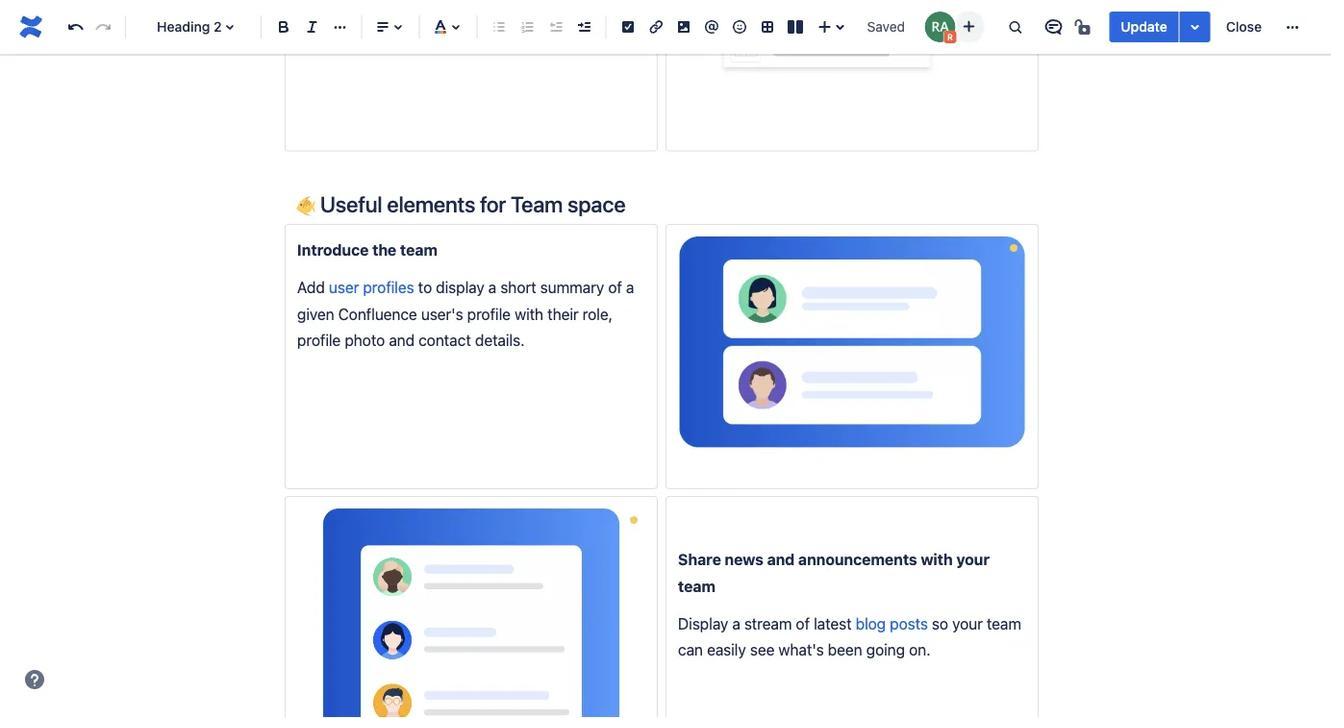 Task type: locate. For each thing, give the bounding box(es) containing it.
team right so
[[987, 615, 1022, 633]]

heading
[[157, 19, 210, 35]]

0 horizontal spatial a
[[489, 278, 497, 297]]

summary
[[540, 278, 604, 297]]

display
[[436, 278, 485, 297]]

1 vertical spatial of
[[796, 615, 810, 633]]

a up easily
[[733, 615, 741, 633]]

help image
[[23, 669, 46, 692]]

of inside to display a short summary of a given confluence user's profile with their role, profile photo and contact details.
[[608, 278, 622, 297]]

share news and announcements with your team
[[678, 551, 994, 595]]

2
[[214, 19, 222, 35]]

profile
[[467, 305, 511, 323], [297, 331, 341, 349]]

with
[[515, 305, 544, 323], [921, 551, 953, 569]]

0 horizontal spatial of
[[608, 278, 622, 297]]

team
[[400, 240, 438, 259], [678, 577, 716, 595], [987, 615, 1022, 633]]

2 vertical spatial team
[[987, 615, 1022, 633]]

team inside so your team can easily see what's been going on.
[[987, 615, 1022, 633]]

the
[[372, 240, 397, 259]]

italic ⌘i image
[[301, 15, 324, 38]]

close button
[[1215, 12, 1274, 42]]

1 vertical spatial with
[[921, 551, 953, 569]]

0 vertical spatial your
[[957, 551, 990, 569]]

and right news
[[767, 551, 795, 569]]

with up so
[[921, 551, 953, 569]]

add user profiles
[[297, 278, 414, 297]]

user profiles link
[[329, 278, 414, 297]]

0 vertical spatial with
[[515, 305, 544, 323]]

confluence image
[[15, 12, 46, 42]]

0 vertical spatial and
[[389, 331, 415, 349]]

elements
[[387, 191, 476, 217]]

user's
[[421, 305, 463, 323]]

0 vertical spatial of
[[608, 278, 622, 297]]

so your team can easily see what's been going on.
[[678, 615, 1026, 660]]

details.
[[475, 331, 525, 349]]

what's
[[779, 641, 824, 660]]

1 horizontal spatial of
[[796, 615, 810, 633]]

1 horizontal spatial with
[[921, 551, 953, 569]]

close
[[1227, 19, 1262, 35]]

find and replace image
[[1004, 15, 1027, 38]]

undo ⌘z image
[[64, 15, 87, 38]]

team right the
[[400, 240, 438, 259]]

to display a short summary of a given confluence user's profile with their role, profile photo and contact details.
[[297, 278, 638, 349]]

1 vertical spatial your
[[953, 615, 983, 633]]

with inside to display a short summary of a given confluence user's profile with their role, profile photo and contact details.
[[515, 305, 544, 323]]

action item image
[[617, 15, 640, 38]]

a right summary
[[626, 278, 634, 297]]

1 horizontal spatial and
[[767, 551, 795, 569]]

posts
[[890, 615, 928, 633]]

1 horizontal spatial team
[[678, 577, 716, 595]]

saved
[[867, 19, 906, 35]]

your inside so your team can easily see what's been going on.
[[953, 615, 983, 633]]

news
[[725, 551, 764, 569]]

given
[[297, 305, 334, 323]]

adjust update settings image
[[1184, 15, 1207, 38]]

introduce
[[297, 240, 369, 259]]

a left 'short'
[[489, 278, 497, 297]]

outdent ⇧tab image
[[544, 15, 567, 38]]

:tropical_fish: image
[[296, 197, 316, 216]]

0 horizontal spatial with
[[515, 305, 544, 323]]

stream
[[745, 615, 792, 633]]

profile down given
[[297, 331, 341, 349]]

going
[[867, 641, 905, 660]]

team
[[511, 191, 563, 217]]

blog posts link
[[856, 615, 928, 633]]

and
[[389, 331, 415, 349], [767, 551, 795, 569]]

team down share
[[678, 577, 716, 595]]

been
[[828, 641, 863, 660]]

0 horizontal spatial and
[[389, 331, 415, 349]]

introduce the team
[[297, 240, 438, 259]]

link image
[[644, 15, 668, 38]]

a
[[489, 278, 497, 297], [626, 278, 634, 297], [733, 615, 741, 633]]

emoji image
[[728, 15, 751, 38]]

1 vertical spatial team
[[678, 577, 716, 595]]

of up "what's"
[[796, 615, 810, 633]]

1 horizontal spatial a
[[626, 278, 634, 297]]

role,
[[583, 305, 613, 323]]

of
[[608, 278, 622, 297], [796, 615, 810, 633]]

share
[[678, 551, 721, 569]]

1 vertical spatial profile
[[297, 331, 341, 349]]

space
[[568, 191, 626, 217]]

display a stream of latest blog posts
[[678, 615, 928, 633]]

ruby anderson image
[[925, 12, 956, 42]]

layouts image
[[784, 15, 807, 38]]

of up role,
[[608, 278, 622, 297]]

comment icon image
[[1042, 15, 1065, 38]]

0 vertical spatial profile
[[467, 305, 511, 323]]

0 horizontal spatial team
[[400, 240, 438, 259]]

1 vertical spatial and
[[767, 551, 795, 569]]

short
[[501, 278, 537, 297]]

display
[[678, 615, 729, 633]]

to
[[418, 278, 432, 297]]

2 horizontal spatial a
[[733, 615, 741, 633]]

heading 2 button
[[134, 6, 253, 48]]

your inside the share news and announcements with your team
[[957, 551, 990, 569]]

team for introduce the team
[[400, 240, 438, 259]]

profile up 'details.'
[[467, 305, 511, 323]]

and down confluence
[[389, 331, 415, 349]]

2 horizontal spatial team
[[987, 615, 1022, 633]]

your
[[957, 551, 990, 569], [953, 615, 983, 633]]

with down 'short'
[[515, 305, 544, 323]]

0 vertical spatial team
[[400, 240, 438, 259]]



Task type: describe. For each thing, give the bounding box(es) containing it.
confluence image
[[15, 12, 46, 42]]

on.
[[909, 641, 931, 660]]

0 horizontal spatial profile
[[297, 331, 341, 349]]

easily
[[707, 641, 746, 660]]

numbered list ⌘⇧7 image
[[516, 15, 539, 38]]

table image
[[756, 15, 779, 38]]

their
[[548, 305, 579, 323]]

photo
[[345, 331, 385, 349]]

team inside the share news and announcements with your team
[[678, 577, 716, 595]]

add
[[297, 278, 325, 297]]

no restrictions image
[[1073, 15, 1096, 38]]

bold ⌘b image
[[272, 15, 295, 38]]

see
[[750, 641, 775, 660]]

useful elements for team space
[[316, 191, 626, 217]]

add image, video, or file image
[[672, 15, 695, 38]]

heading 2
[[157, 19, 222, 35]]

mention image
[[700, 15, 723, 38]]

profiles
[[363, 278, 414, 297]]

confluence
[[338, 305, 417, 323]]

bullet list ⌘⇧8 image
[[488, 15, 511, 38]]

:tropical_fish: image
[[296, 197, 316, 216]]

announcements
[[799, 551, 918, 569]]

with inside the share news and announcements with your team
[[921, 551, 953, 569]]

1 horizontal spatial profile
[[467, 305, 511, 323]]

useful
[[320, 191, 382, 217]]

team for so your team can easily see what's been going on.
[[987, 615, 1022, 633]]

can
[[678, 641, 703, 660]]

latest
[[814, 615, 852, 633]]

and inside to display a short summary of a given confluence user's profile with their role, profile photo and contact details.
[[389, 331, 415, 349]]

update
[[1121, 19, 1168, 35]]

contact
[[419, 331, 471, 349]]

indent tab image
[[572, 15, 595, 38]]

align left image
[[371, 15, 394, 38]]

more formatting image
[[328, 15, 352, 38]]

user
[[329, 278, 359, 297]]

so
[[932, 615, 949, 633]]

invite to edit image
[[958, 15, 981, 38]]

more image
[[1282, 15, 1305, 38]]

blog
[[856, 615, 886, 633]]

and inside the share news and announcements with your team
[[767, 551, 795, 569]]

redo ⌘⇧z image
[[92, 15, 115, 38]]

update button
[[1110, 12, 1179, 42]]

for
[[480, 191, 506, 217]]



Task type: vqa. For each thing, say whether or not it's contained in the screenshot.
Add user profiles
yes



